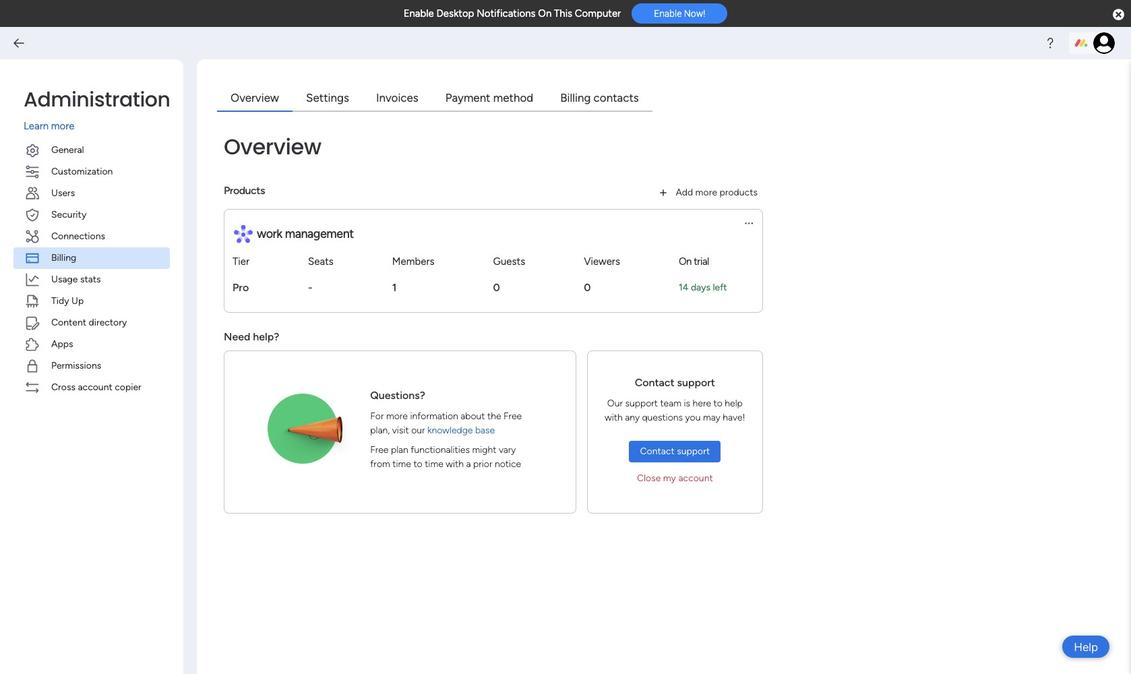 Task type: locate. For each thing, give the bounding box(es) containing it.
1 vertical spatial on
[[679, 255, 692, 267]]

0 vertical spatial to
[[714, 397, 723, 409]]

0 horizontal spatial more
[[51, 120, 74, 132]]

1 vertical spatial billing
[[51, 252, 76, 263]]

0 vertical spatial account
[[78, 381, 112, 393]]

0 vertical spatial with
[[605, 412, 623, 423]]

billing up usage in the left of the page
[[51, 252, 76, 263]]

knowledge base link
[[427, 424, 495, 436]]

payment
[[445, 91, 490, 104]]

learn
[[24, 120, 49, 132]]

-
[[308, 281, 313, 294]]

cross
[[51, 381, 75, 393]]

0 horizontal spatial with
[[446, 458, 464, 470]]

contact support inside button
[[640, 445, 710, 457]]

notice
[[495, 458, 521, 470]]

support up any
[[625, 397, 658, 409]]

dapulse close image
[[1113, 8, 1125, 22]]

1 horizontal spatial on
[[679, 255, 692, 267]]

payment method link
[[432, 86, 547, 112]]

2 vertical spatial more
[[386, 410, 408, 422]]

enable left 'now!'
[[654, 8, 682, 19]]

account down the permissions
[[78, 381, 112, 393]]

more inside for more information about the free plan, visit our
[[386, 410, 408, 422]]

help
[[1074, 640, 1098, 654]]

0 down guests
[[493, 281, 500, 294]]

1 0 from the left
[[493, 281, 500, 294]]

enable now!
[[654, 8, 705, 19]]

to inside our support team is here to help with any questions you may have!
[[714, 397, 723, 409]]

contact support up close my account
[[640, 445, 710, 457]]

tidy up
[[51, 295, 84, 306]]

0 vertical spatial billing
[[560, 91, 591, 104]]

on left the trial
[[679, 255, 692, 267]]

viewers
[[584, 255, 620, 267]]

0 horizontal spatial on
[[538, 7, 552, 20]]

1 horizontal spatial more
[[386, 410, 408, 422]]

payment method
[[445, 91, 533, 104]]

2 horizontal spatial more
[[695, 186, 717, 198]]

1 vertical spatial contact
[[640, 445, 675, 457]]

add more products button
[[652, 182, 763, 203]]

1 horizontal spatial time
[[425, 458, 443, 470]]

0 vertical spatial more
[[51, 120, 74, 132]]

contact
[[635, 376, 675, 389], [640, 445, 675, 457]]

1 horizontal spatial free
[[504, 410, 522, 422]]

1 horizontal spatial to
[[714, 397, 723, 409]]

enable
[[404, 7, 434, 20], [654, 8, 682, 19]]

to inside free plan functionalities might vary from time to time with a prior notice
[[414, 458, 422, 470]]

help
[[725, 397, 743, 409]]

work
[[257, 227, 282, 241]]

time down the plan
[[393, 458, 411, 470]]

free plan functionalities might vary from time to time with a prior notice
[[370, 444, 521, 470]]

0 vertical spatial contact support
[[635, 376, 715, 389]]

1 horizontal spatial enable
[[654, 8, 682, 19]]

contact support
[[635, 376, 715, 389], [640, 445, 710, 457]]

0 horizontal spatial billing
[[51, 252, 76, 263]]

more
[[51, 120, 74, 132], [695, 186, 717, 198], [386, 410, 408, 422]]

to down functionalities
[[414, 458, 422, 470]]

2 vertical spatial support
[[677, 445, 710, 457]]

enable inside button
[[654, 8, 682, 19]]

2 0 from the left
[[584, 281, 591, 294]]

1 vertical spatial with
[[446, 458, 464, 470]]

more right add
[[695, 186, 717, 198]]

administration
[[24, 85, 170, 114]]

close my account button
[[632, 468, 719, 489]]

more up visit
[[386, 410, 408, 422]]

plan,
[[370, 424, 390, 436]]

connections
[[51, 230, 105, 242]]

1 vertical spatial free
[[370, 444, 389, 455]]

time down functionalities
[[425, 458, 443, 470]]

stats
[[80, 273, 101, 285]]

you
[[685, 412, 701, 423]]

settings
[[306, 91, 349, 104]]

0 horizontal spatial account
[[78, 381, 112, 393]]

from
[[370, 458, 390, 470]]

0 horizontal spatial 0
[[493, 281, 500, 294]]

contact support up team on the right bottom of the page
[[635, 376, 715, 389]]

to up may
[[714, 397, 723, 409]]

on
[[538, 7, 552, 20], [679, 255, 692, 267]]

learn more link
[[24, 119, 170, 134]]

knowledge
[[427, 424, 473, 436]]

with down our
[[605, 412, 623, 423]]

0 down viewers
[[584, 281, 591, 294]]

content
[[51, 317, 86, 328]]

enable desktop notifications on this computer
[[404, 7, 621, 20]]

seats
[[308, 255, 334, 267]]

1 vertical spatial to
[[414, 458, 422, 470]]

with
[[605, 412, 623, 423], [446, 458, 464, 470]]

1 vertical spatial more
[[695, 186, 717, 198]]

overview
[[231, 91, 279, 104], [224, 131, 321, 161]]

contact up close
[[640, 445, 675, 457]]

support up the here
[[677, 376, 715, 389]]

overview inside "link"
[[231, 91, 279, 104]]

billing left contacts
[[560, 91, 591, 104]]

1 horizontal spatial with
[[605, 412, 623, 423]]

our
[[411, 424, 425, 436]]

permissions
[[51, 360, 101, 371]]

add more products
[[676, 186, 758, 198]]

contact inside button
[[640, 445, 675, 457]]

0 horizontal spatial free
[[370, 444, 389, 455]]

1 horizontal spatial billing
[[560, 91, 591, 104]]

account right 'my'
[[679, 472, 713, 484]]

menu image
[[744, 218, 754, 229]]

contact up team on the right bottom of the page
[[635, 376, 675, 389]]

close my account
[[637, 472, 713, 484]]

more up general
[[51, 120, 74, 132]]

for
[[370, 410, 384, 422]]

content directory
[[51, 317, 127, 328]]

free right the
[[504, 410, 522, 422]]

0 vertical spatial free
[[504, 410, 522, 422]]

add
[[676, 186, 693, 198]]

account inside close my account button
[[679, 472, 713, 484]]

kendall parks image
[[1094, 32, 1115, 54]]

left
[[713, 281, 727, 293]]

help button
[[1063, 636, 1110, 658]]

0 horizontal spatial to
[[414, 458, 422, 470]]

users
[[51, 187, 75, 199]]

close
[[637, 472, 661, 484]]

help?
[[253, 330, 279, 343]]

free inside free plan functionalities might vary from time to time with a prior notice
[[370, 444, 389, 455]]

1 vertical spatial overview
[[224, 131, 321, 161]]

account
[[78, 381, 112, 393], [679, 472, 713, 484]]

more inside button
[[695, 186, 717, 198]]

work management
[[257, 227, 354, 241]]

billing
[[560, 91, 591, 104], [51, 252, 76, 263]]

this
[[554, 7, 572, 20]]

0 horizontal spatial enable
[[404, 7, 434, 20]]

a
[[466, 458, 471, 470]]

1 horizontal spatial 0
[[584, 281, 591, 294]]

on left this
[[538, 7, 552, 20]]

0 vertical spatial overview
[[231, 91, 279, 104]]

with inside free plan functionalities might vary from time to time with a prior notice
[[446, 458, 464, 470]]

support up close my account
[[677, 445, 710, 457]]

1 horizontal spatial account
[[679, 472, 713, 484]]

1 vertical spatial support
[[625, 397, 658, 409]]

free up from
[[370, 444, 389, 455]]

customization
[[51, 166, 113, 177]]

contacts
[[594, 91, 639, 104]]

enable left desktop
[[404, 7, 434, 20]]

tidy
[[51, 295, 69, 306]]

0 vertical spatial on
[[538, 7, 552, 20]]

billing for billing contacts
[[560, 91, 591, 104]]

0
[[493, 281, 500, 294], [584, 281, 591, 294]]

1 vertical spatial contact support
[[640, 445, 710, 457]]

1
[[392, 281, 397, 294]]

free
[[504, 410, 522, 422], [370, 444, 389, 455]]

0 horizontal spatial time
[[393, 458, 411, 470]]

billing for billing
[[51, 252, 76, 263]]

0 vertical spatial support
[[677, 376, 715, 389]]

time
[[393, 458, 411, 470], [425, 458, 443, 470]]

more inside "administration learn more"
[[51, 120, 74, 132]]

to
[[714, 397, 723, 409], [414, 458, 422, 470]]

with left a
[[446, 458, 464, 470]]

computer
[[575, 7, 621, 20]]

1 vertical spatial account
[[679, 472, 713, 484]]

copier
[[115, 381, 141, 393]]

apps
[[51, 338, 73, 350]]



Task type: describe. For each thing, give the bounding box(es) containing it.
1 time from the left
[[393, 458, 411, 470]]

information
[[410, 410, 458, 422]]

method
[[493, 91, 533, 104]]

0 for viewers
[[584, 281, 591, 294]]

help image
[[1044, 36, 1057, 50]]

2 time from the left
[[425, 458, 443, 470]]

vary
[[499, 444, 516, 455]]

support inside our support team is here to help with any questions you may have!
[[625, 397, 658, 409]]

desktop
[[437, 7, 474, 20]]

more for for more information about the free plan, visit our
[[386, 410, 408, 422]]

visit
[[392, 424, 409, 436]]

overview link
[[217, 86, 293, 112]]

14 days left
[[679, 281, 727, 293]]

tier
[[233, 255, 249, 267]]

products
[[720, 186, 758, 198]]

questions?
[[370, 389, 425, 401]]

about
[[461, 410, 485, 422]]

invoices
[[376, 91, 418, 104]]

any
[[625, 412, 640, 423]]

back to workspace image
[[12, 36, 26, 50]]

the
[[487, 410, 501, 422]]

invoices link
[[363, 86, 432, 112]]

cross account copier
[[51, 381, 141, 393]]

with inside our support team is here to help with any questions you may have!
[[605, 412, 623, 423]]

0 for guests
[[493, 281, 500, 294]]

for more information about the free plan, visit our
[[370, 410, 522, 436]]

here
[[693, 397, 711, 409]]

billing contacts link
[[547, 86, 652, 112]]

directory
[[89, 317, 127, 328]]

days
[[691, 281, 711, 293]]

more for add more products
[[695, 186, 717, 198]]

pro
[[233, 281, 249, 294]]

knowledge base
[[427, 424, 495, 436]]

base
[[475, 424, 495, 436]]

14
[[679, 281, 689, 293]]

billing contacts
[[560, 91, 639, 104]]

need
[[224, 330, 250, 343]]

might
[[472, 444, 496, 455]]

trial
[[694, 255, 709, 267]]

need help?
[[224, 330, 279, 343]]

usage
[[51, 273, 78, 285]]

functionalities
[[411, 444, 470, 455]]

our
[[607, 397, 623, 409]]

guests
[[493, 255, 525, 267]]

on trial
[[679, 255, 709, 267]]

enable now! button
[[632, 4, 728, 24]]

questions
[[642, 412, 683, 423]]

have!
[[723, 412, 745, 423]]

super center image
[[268, 387, 360, 470]]

support inside contact support button
[[677, 445, 710, 457]]

enable for enable now!
[[654, 8, 682, 19]]

management
[[285, 227, 354, 241]]

plan
[[391, 444, 408, 455]]

notifications
[[477, 7, 536, 20]]

our support team is here to help with any questions you may have!
[[605, 397, 745, 423]]

contact support button
[[629, 441, 721, 462]]

up
[[71, 295, 84, 306]]

settings link
[[293, 86, 363, 112]]

0 vertical spatial contact
[[635, 376, 675, 389]]

may
[[703, 412, 721, 423]]

prior
[[473, 458, 492, 470]]

enable for enable desktop notifications on this computer
[[404, 7, 434, 20]]

is
[[684, 397, 690, 409]]

free inside for more information about the free plan, visit our
[[504, 410, 522, 422]]

usage stats
[[51, 273, 101, 285]]

my
[[663, 472, 676, 484]]

now!
[[684, 8, 705, 19]]

members
[[392, 255, 435, 267]]

general
[[51, 144, 84, 155]]

security
[[51, 209, 86, 220]]

team
[[660, 397, 682, 409]]

products
[[224, 184, 265, 197]]



Task type: vqa. For each thing, say whether or not it's contained in the screenshot.


